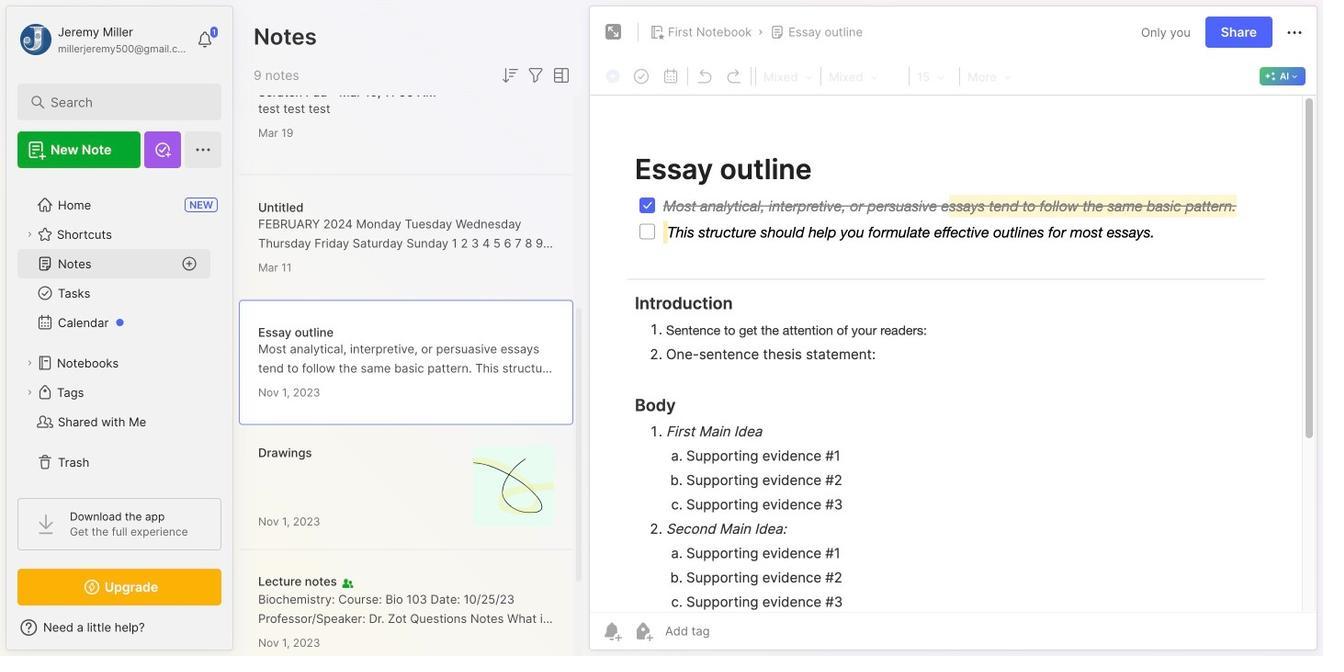 Task type: describe. For each thing, give the bounding box(es) containing it.
Heading level field
[[758, 64, 819, 88]]

heading level image
[[758, 64, 819, 88]]

tree inside main element
[[6, 179, 232, 488]]

add a reminder image
[[601, 620, 623, 642]]

font size image
[[912, 64, 957, 88]]

Search text field
[[51, 94, 197, 111]]

WHAT'S NEW field
[[6, 613, 232, 642]]

Sort options field
[[499, 64, 521, 86]]

View options field
[[547, 64, 572, 86]]

insert image
[[601, 64, 627, 88]]

Add tag field
[[663, 623, 801, 639]]

note window element
[[589, 6, 1318, 655]]

thumbnail image
[[473, 446, 554, 527]]

Account field
[[17, 21, 187, 58]]

font family image
[[823, 64, 907, 88]]

add tag image
[[632, 620, 654, 642]]

main element
[[0, 0, 239, 656]]



Task type: vqa. For each thing, say whether or not it's contained in the screenshot.
Row
no



Task type: locate. For each thing, give the bounding box(es) containing it.
none search field inside main element
[[51, 91, 197, 113]]

Font size field
[[912, 64, 957, 88]]

more actions image
[[1284, 22, 1306, 44]]

expand note image
[[603, 21, 625, 43]]

expand notebooks image
[[24, 357, 35, 368]]

More field
[[962, 64, 1017, 88]]

more image
[[962, 64, 1017, 88]]

Font family field
[[823, 64, 907, 88]]

expand tags image
[[24, 387, 35, 398]]

click to collapse image
[[232, 622, 246, 644]]

add filters image
[[525, 64, 547, 86]]

tree
[[6, 179, 232, 488]]

Note Editor text field
[[590, 95, 1317, 612]]

More actions field
[[1284, 21, 1306, 44]]

Insert field
[[601, 64, 627, 88]]

Add filters field
[[525, 64, 547, 86]]

None search field
[[51, 91, 197, 113]]



